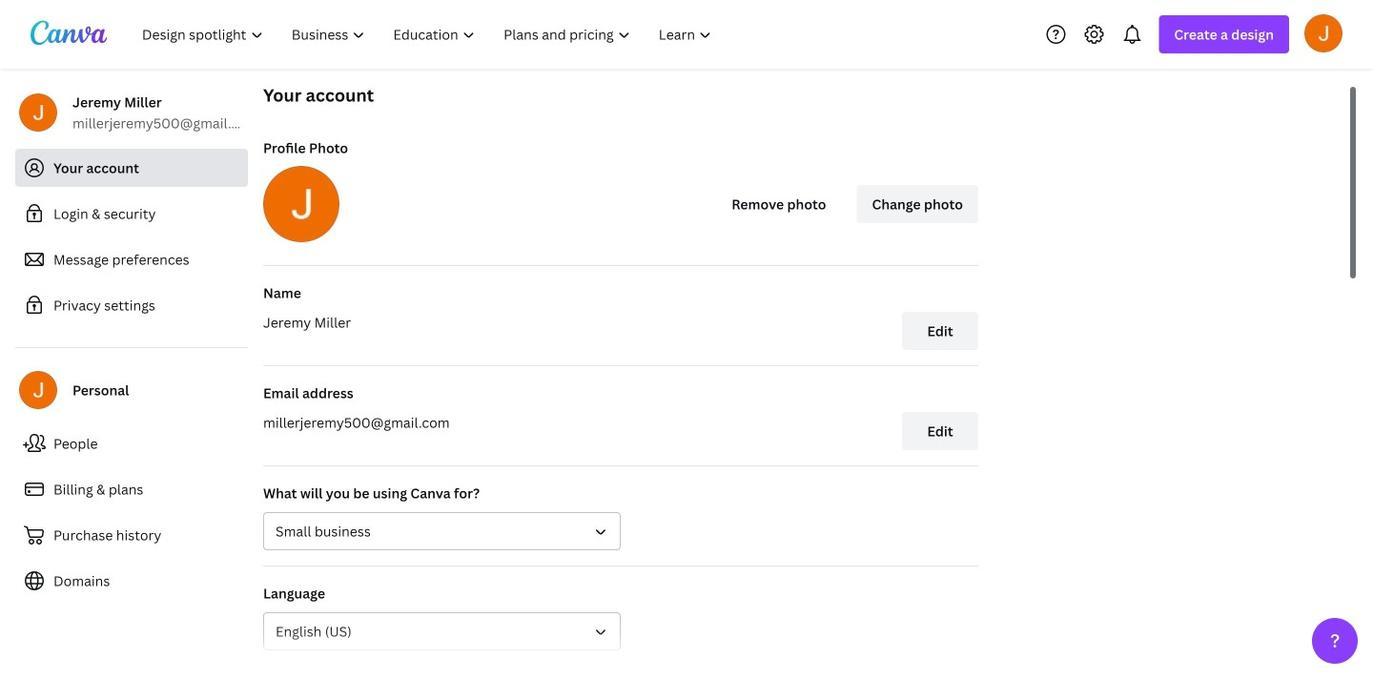 Task type: locate. For each thing, give the bounding box(es) containing it.
top level navigation element
[[130, 15, 728, 53]]

jeremy miller image
[[1305, 14, 1343, 52]]

None button
[[263, 512, 621, 550]]



Task type: vqa. For each thing, say whether or not it's contained in the screenshot.
Jeremy Miller image
yes



Task type: describe. For each thing, give the bounding box(es) containing it.
Language: English (US) button
[[263, 612, 621, 651]]



